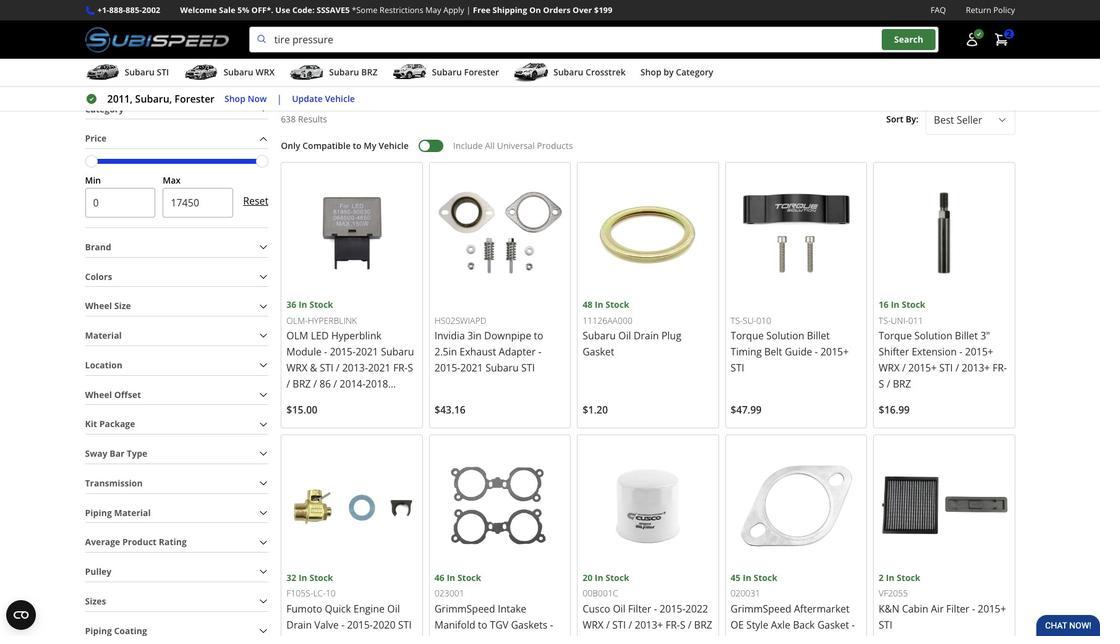 Task type: vqa. For each thing, say whether or not it's contained in the screenshot.


Task type: describe. For each thing, give the bounding box(es) containing it.
subaru inside 'dropdown button'
[[329, 66, 359, 78]]

stock for filter
[[606, 572, 629, 584]]

- inside 36 in stock olm-hyperblink olm led hyperblink module - 2015-2021 subaru wrx & sti / 2013-2021 fr-s / brz / 86 / 2014-2018 forester / 2013-2017 crosstrek / 2012-2016 impreza / 2010-2014 outback
[[324, 345, 327, 359]]

wheel offset
[[85, 389, 141, 400]]

fr- inside 20 in stock 00b001c cusco oil filter - 2015-2022 wrx / sti / 2013+ fr-s / brz / 86
[[666, 618, 680, 632]]

drain inside 48 in stock 11126aa000 subaru oil drain plug gasket
[[634, 329, 659, 343]]

- inside 16 in stock ts-uni-011 torque solution billet 3" shifter extension - 2015+ wrx / 2015+ sti / 2013+ fr- s / brz
[[959, 345, 963, 359]]

885-
[[126, 4, 142, 15]]

only compatible to my vehicle
[[281, 140, 409, 152]]

0 vertical spatial universal
[[497, 140, 535, 152]]

0 vertical spatial 2013-
[[342, 361, 368, 375]]

48
[[583, 299, 593, 311]]

16 in stock ts-uni-011 torque solution billet 3" shifter extension - 2015+ wrx / 2015+ sti / 2013+ fr- s / brz
[[879, 299, 1007, 391]]

search input field
[[249, 27, 938, 53]]

sway bar type button
[[85, 445, 269, 464]]

average product rating button
[[85, 533, 269, 552]]

wheel for wheel offset
[[85, 389, 112, 400]]

include all universal products
[[453, 140, 573, 152]]

free
[[473, 4, 491, 15]]

exhaust inside exhaust headers and manifolds
[[568, 35, 599, 46]]

1 vertical spatial 2013-
[[334, 394, 360, 407]]

su-
[[743, 315, 757, 326]]

select... image
[[997, 115, 1007, 125]]

torque solution billet timing belt guide - 2015+ sti image
[[731, 168, 861, 298]]

intercoolers
[[938, 35, 984, 46]]

hs02swiapd invidia 3in downpipe to 2.5in exhaust adapter  - 2015-2021 subaru sti
[[435, 315, 543, 375]]

a subaru crosstrek thumbnail image image
[[514, 63, 549, 82]]

2021 inside hs02swiapd invidia 3in downpipe to 2.5in exhaust adapter  - 2015-2021 subaru sti
[[460, 361, 483, 375]]

sti inside 32 in stock f105s-lc-10 fumoto quick engine oil drain valve - 2015-2020 sti
[[398, 618, 412, 632]]

fuel injectors image
[[203, 0, 310, 30]]

shipping
[[493, 4, 527, 15]]

888-
[[109, 4, 126, 15]]

torque inside 'ts-su-010 torque solution billet timing belt guide - 2015+ sti'
[[731, 329, 764, 343]]

spoilers & wings image
[[321, 0, 427, 30]]

86 inside 20 in stock 00b001c cusco oil filter - 2015-2022 wrx / sti / 2013+ fr-s / brz / 86
[[589, 634, 600, 636]]

subaru inside hs02swiapd invidia 3in downpipe to 2.5in exhaust adapter  - 2015-2021 subaru sti
[[486, 361, 519, 375]]

a subaru forester thumbnail image image
[[392, 63, 427, 82]]

open widget image
[[6, 600, 36, 630]]

s inside 20 in stock 00b001c cusco oil filter - 2015-2022 wrx / sti / 2013+ fr-s / brz / 86
[[680, 618, 685, 632]]

sti inside 36 in stock olm-hyperblink olm led hyperblink module - 2015-2021 subaru wrx & sti / 2013-2021 fr-s / brz / 86 / 2014-2018 forester / 2013-2017 crosstrek / 2012-2016 impreza / 2010-2014 outback
[[320, 361, 333, 375]]

ts-su-010 torque solution billet timing belt guide - 2015+ sti
[[731, 315, 849, 375]]

update
[[292, 93, 323, 104]]

- inside 2 in stock vf2055 k&n cabin air filter - 2015+ sti
[[972, 602, 975, 616]]

turbos button
[[85, 0, 193, 60]]

piping material button
[[85, 504, 269, 523]]

impreza
[[287, 426, 324, 439]]

results
[[298, 113, 327, 125]]

manifolds
[[590, 48, 628, 59]]

downpipe
[[484, 329, 531, 343]]

36 in stock olm-hyperblink olm led hyperblink module - 2015-2021 subaru wrx & sti / 2013-2021 fr-s / brz / 86 / 2014-2018 forester / 2013-2017 crosstrek / 2012-2016 impreza / 2010-2014 outback
[[287, 299, 414, 455]]

size
[[114, 300, 131, 312]]

fumoto quick engine oil drain valve - 2015-2020 sti image
[[287, 441, 417, 571]]

shop now
[[224, 93, 267, 104]]

2015+ inside 2 in stock vf2055 k&n cabin air filter - 2015+ sti
[[978, 602, 1006, 616]]

2 for 2 in stock vf2055 k&n cabin air filter - 2015+ sti
[[879, 572, 884, 584]]

2015- inside "46 in stock 023001 grimmspeed intake manifold to tgv gaskets - 2015-2021 subaru sti"
[[435, 634, 460, 636]]

+1-888-885-2002
[[97, 4, 160, 15]]

cusco oil filter - 2015-2022 wrx / sti / 2013+ fr-s / brz / 86 image
[[583, 441, 713, 571]]

welcome
[[180, 4, 217, 15]]

0 vertical spatial to
[[353, 140, 362, 152]]

back
[[793, 618, 815, 632]]

subaru inside dropdown button
[[554, 66, 583, 78]]

front lips image
[[438, 0, 545, 30]]

stock for manifold
[[458, 572, 481, 584]]

46 in stock 023001 grimmspeed intake manifold to tgv gaskets - 2015-2021 subaru sti
[[435, 572, 553, 636]]

apply
[[443, 4, 464, 15]]

sssave5
[[317, 4, 350, 15]]

to inside hs02swiapd invidia 3in downpipe to 2.5in exhaust adapter  - 2015-2021 subaru sti
[[534, 329, 543, 343]]

2016
[[365, 410, 388, 423]]

pulley
[[85, 566, 111, 578]]

- inside hs02swiapd invidia 3in downpipe to 2.5in exhaust adapter  - 2015-2021 subaru sti
[[538, 345, 542, 359]]

quick
[[325, 602, 351, 616]]

fog lights image
[[673, 0, 780, 30]]

gasket inside 48 in stock 11126aa000 subaru oil drain plug gasket
[[583, 345, 614, 359]]

subaru sti button
[[85, 61, 169, 86]]

solution inside 'ts-su-010 torque solution billet timing belt guide - 2015+ sti'
[[766, 329, 804, 343]]

sizes button
[[85, 592, 269, 611]]

wheel size button
[[85, 297, 269, 316]]

s inside 36 in stock olm-hyperblink olm led hyperblink module - 2015-2021 subaru wrx & sti / 2013-2021 fr-s / brz / 86 / 2014-2018 forester / 2013-2017 crosstrek / 2012-2016 impreza / 2010-2014 outback
[[408, 361, 413, 375]]

sti inside "46 in stock 023001 grimmspeed intake manifold to tgv gaskets - 2015-2021 subaru sti"
[[521, 634, 535, 636]]

11126aa000
[[583, 315, 633, 326]]

piping
[[85, 507, 112, 519]]

air
[[931, 602, 944, 616]]

wrx inside 36 in stock olm-hyperblink olm led hyperblink module - 2015-2021 subaru wrx & sti / 2013-2021 fr-s / brz / 86 / 2014-2018 forester / 2013-2017 crosstrek / 2012-2016 impreza / 2010-2014 outback
[[287, 361, 307, 375]]

sway
[[85, 448, 107, 459]]

*some
[[352, 4, 378, 15]]

2021 up 2018 at the left of page
[[368, 361, 391, 375]]

intercoolers image
[[908, 0, 1015, 30]]

subaru brz
[[329, 66, 378, 78]]

2015- inside hs02swiapd invidia 3in downpipe to 2.5in exhaust adapter  - 2015-2021 subaru sti
[[435, 361, 460, 375]]

gasket inside 45 in stock 020031 grimmspeed aftermarket oe style axle back gasket - universal
[[817, 618, 849, 632]]

ts- inside 16 in stock ts-uni-011 torque solution billet 3" shifter extension - 2015+ wrx / 2015+ sti / 2013+ fr- s / brz
[[879, 315, 891, 326]]

led
[[311, 329, 329, 343]]

86 inside 36 in stock olm-hyperblink olm led hyperblink module - 2015-2021 subaru wrx & sti / 2013-2021 fr-s / brz / 86 / 2014-2018 forester / 2013-2017 crosstrek / 2012-2016 impreza / 2010-2014 outback
[[320, 377, 331, 391]]

32 in stock f105s-lc-10 fumoto quick engine oil drain valve - 2015-2020 sti
[[287, 572, 412, 632]]

include
[[453, 140, 483, 152]]

only
[[281, 140, 300, 152]]

location button
[[85, 356, 269, 375]]

f105s-
[[287, 588, 313, 599]]

exhaust inside hs02swiapd invidia 3in downpipe to 2.5in exhaust adapter  - 2015-2021 subaru sti
[[460, 345, 496, 359]]

crosstrek inside 36 in stock olm-hyperblink olm led hyperblink module - 2015-2021 subaru wrx & sti / 2013-2021 fr-s / brz / 86 / 2014-2018 forester / 2013-2017 crosstrek / 2012-2016 impreza / 2010-2014 outback
[[287, 410, 330, 423]]

3"
[[981, 329, 990, 343]]

shop by category
[[641, 66, 713, 78]]

headers
[[601, 35, 633, 46]]

stock for air
[[897, 572, 921, 584]]

orders
[[543, 4, 571, 15]]

010
[[757, 315, 771, 326]]

00b001c
[[583, 588, 618, 599]]

wheel offset button
[[85, 386, 269, 405]]

fuel injectors
[[231, 35, 282, 46]]

colors button
[[85, 267, 269, 286]]

vf2055
[[879, 588, 908, 599]]

2013+ inside 20 in stock 00b001c cusco oil filter - 2015-2022 wrx / sti / 2013+ fr-s / brz / 86
[[635, 618, 663, 632]]

shop now link
[[224, 92, 267, 106]]

olm-
[[287, 315, 308, 326]]

- inside 32 in stock f105s-lc-10 fumoto quick engine oil drain valve - 2015-2020 sti
[[341, 618, 345, 632]]

45
[[731, 572, 741, 584]]

price
[[85, 132, 107, 144]]

update vehicle
[[292, 93, 355, 104]]

grimmspeed aftermarket oe style axle back gasket - universal image
[[731, 441, 861, 571]]

brz inside 'dropdown button'
[[361, 66, 378, 78]]

stock for torque
[[902, 299, 925, 311]]

Max text field
[[163, 188, 233, 218]]

uni-
[[891, 315, 908, 326]]

stock for fumoto
[[309, 572, 333, 584]]

olm led hyperblink module - 2015-2021 subaru wrx & sti / 2013-2021 fr-s / brz / 86 / 2014-2018 forester / 2013-2017 crosstrek / 2012-2016 impreza / 2010-2014 outback image
[[287, 168, 417, 298]]

in for olm led hyperblink module - 2015-2021 subaru wrx & sti / 2013-2021 fr-s / brz / 86 / 2014-2018 forester / 2013-2017 crosstrek / 2012-2016 impreza / 2010-2014 outback
[[299, 299, 307, 311]]

subaru sti
[[125, 66, 169, 78]]

to inside "46 in stock 023001 grimmspeed intake manifold to tgv gaskets - 2015-2021 subaru sti"
[[478, 618, 487, 632]]

billet inside 'ts-su-010 torque solution billet timing belt guide - 2015+ sti'
[[807, 329, 830, 343]]

code:
[[292, 4, 315, 15]]

subaru forester
[[432, 66, 499, 78]]

turbos
[[126, 35, 152, 46]]

maximum slider
[[256, 155, 269, 168]]

grimmspeed for style
[[731, 602, 791, 616]]

and
[[635, 35, 649, 46]]

wheel size
[[85, 300, 131, 312]]

in for fumoto quick engine oil drain valve - 2015-2020 sti
[[299, 572, 307, 584]]

torque solution billet 3" shifter extension - 2015+ wrx / 2015+ sti / 2013+ fr-s / brz image
[[879, 168, 1010, 298]]

exhaust headers and manifolds image
[[556, 0, 662, 30]]

in for torque solution billet 3" shifter extension - 2015+ wrx / 2015+ sti / 2013+ fr- s / brz
[[891, 299, 900, 311]]

a subaru wrx thumbnail image image
[[184, 63, 219, 82]]

0 vertical spatial |
[[466, 4, 471, 15]]

oil inside 32 in stock f105s-lc-10 fumoto quick engine oil drain valve - 2015-2020 sti
[[387, 602, 400, 616]]

sort by:
[[886, 113, 919, 125]]

subaru inside 48 in stock 11126aa000 subaru oil drain plug gasket
[[583, 329, 616, 343]]

style
[[746, 618, 768, 632]]

kit package
[[85, 418, 135, 430]]

policy
[[994, 4, 1015, 15]]

hyperblink
[[308, 315, 357, 326]]



Task type: locate. For each thing, give the bounding box(es) containing it.
torque up shifter
[[879, 329, 912, 343]]

0 vertical spatial 2
[[1006, 28, 1011, 40]]

3in
[[467, 329, 482, 343]]

sti down extension on the bottom right of the page
[[939, 361, 953, 375]]

10
[[326, 588, 336, 599]]

location
[[85, 359, 122, 371]]

0 vertical spatial wheel
[[85, 300, 112, 312]]

2 grimmspeed from the left
[[731, 602, 791, 616]]

Select... button
[[926, 105, 1015, 135]]

1 solution from the left
[[766, 329, 804, 343]]

- right adapter
[[538, 345, 542, 359]]

0 vertical spatial 86
[[320, 377, 331, 391]]

stock up vf2055
[[897, 572, 921, 584]]

stock up "011"
[[902, 299, 925, 311]]

filter inside 2 in stock vf2055 k&n cabin air filter - 2015+ sti
[[946, 602, 970, 616]]

subaru inside 36 in stock olm-hyperblink olm led hyperblink module - 2015-2021 subaru wrx & sti / 2013-2021 fr-s / brz / 86 / 2014-2018 forester / 2013-2017 crosstrek / 2012-2016 impreza / 2010-2014 outback
[[381, 345, 414, 359]]

s inside 16 in stock ts-uni-011 torque solution billet 3" shifter extension - 2015+ wrx / 2015+ sti / 2013+ fr- s / brz
[[879, 377, 884, 391]]

brz up '$16.99'
[[893, 377, 911, 391]]

Min text field
[[85, 188, 155, 218]]

- right valve on the bottom left of page
[[341, 618, 345, 632]]

subaru crosstrek
[[554, 66, 626, 78]]

- inside 45 in stock 020031 grimmspeed aftermarket oe style axle back gasket - universal
[[852, 618, 855, 632]]

in inside 2 in stock vf2055 k&n cabin air filter - 2015+ sti
[[886, 572, 895, 584]]

$43.16
[[435, 403, 466, 417]]

material button
[[85, 327, 269, 346]]

in for k&n cabin air filter - 2015+ sti
[[886, 572, 895, 584]]

shop
[[641, 66, 661, 78], [224, 93, 245, 104]]

update vehicle button
[[292, 92, 355, 106]]

2015+ inside 'ts-su-010 torque solution billet timing belt guide - 2015+ sti'
[[821, 345, 849, 359]]

in right "46"
[[447, 572, 455, 584]]

shop by category button
[[641, 61, 713, 86]]

1 horizontal spatial torque
[[879, 329, 912, 343]]

in for cusco oil filter - 2015-2022 wrx / sti / 2013+ fr-s / brz / 86
[[595, 572, 603, 584]]

wrx inside 20 in stock 00b001c cusco oil filter - 2015-2022 wrx / sti / 2013+ fr-s / brz / 86
[[583, 618, 604, 632]]

0 horizontal spatial gasket
[[583, 345, 614, 359]]

1 horizontal spatial shop
[[641, 66, 661, 78]]

0 horizontal spatial forester
[[175, 92, 215, 106]]

exhaust up manifolds
[[568, 35, 599, 46]]

universal right 'all'
[[497, 140, 535, 152]]

2 horizontal spatial to
[[534, 329, 543, 343]]

0 horizontal spatial drain
[[287, 618, 312, 632]]

wrx up now
[[256, 66, 275, 78]]

drain left plug
[[634, 329, 659, 343]]

sti inside 16 in stock ts-uni-011 torque solution billet 3" shifter extension - 2015+ wrx / 2015+ sti / 2013+ fr- s / brz
[[939, 361, 953, 375]]

2 vertical spatial s
[[680, 618, 685, 632]]

2 up vf2055
[[879, 572, 884, 584]]

grimmspeed inside "46 in stock 023001 grimmspeed intake manifold to tgv gaskets - 2015-2021 subaru sti"
[[435, 602, 495, 616]]

2 inside 2 in stock vf2055 k&n cabin air filter - 2015+ sti
[[879, 572, 884, 584]]

1 horizontal spatial exhaust
[[568, 35, 599, 46]]

subaru inside dropdown button
[[432, 66, 462, 78]]

brz left the 'a subaru forester thumbnail image'
[[361, 66, 378, 78]]

in right 36
[[299, 299, 307, 311]]

2 horizontal spatial fr-
[[993, 361, 1007, 375]]

crosstrek down manifolds
[[586, 66, 626, 78]]

1 horizontal spatial to
[[478, 618, 487, 632]]

| up 638
[[277, 92, 282, 106]]

forester
[[464, 66, 499, 78], [175, 92, 215, 106], [287, 394, 325, 407]]

my
[[364, 140, 376, 152]]

by:
[[906, 113, 919, 125]]

in inside 16 in stock ts-uni-011 torque solution billet 3" shifter extension - 2015+ wrx / 2015+ sti / 2013+ fr- s / brz
[[891, 299, 900, 311]]

0 horizontal spatial torque
[[731, 329, 764, 343]]

shop left now
[[224, 93, 245, 104]]

1 horizontal spatial universal
[[731, 634, 774, 636]]

torque inside 16 in stock ts-uni-011 torque solution billet 3" shifter extension - 2015+ wrx / 2015+ sti / 2013+ fr- s / brz
[[879, 329, 912, 343]]

1 torque from the left
[[731, 329, 764, 343]]

subaru oil drain plug gasket image
[[583, 168, 713, 298]]

injectors
[[249, 35, 282, 46]]

wrx inside 16 in stock ts-uni-011 torque solution billet 3" shifter extension - 2015+ wrx / 2015+ sti / 2013+ fr- s / brz
[[879, 361, 900, 375]]

stock up 11126aa000
[[606, 299, 629, 311]]

sti down gaskets
[[521, 634, 535, 636]]

1 horizontal spatial forester
[[287, 394, 325, 407]]

46
[[435, 572, 444, 584]]

2 for 2
[[1006, 28, 1011, 40]]

2 billet from the left
[[955, 329, 978, 343]]

2012-
[[339, 410, 365, 423]]

crosstrek up impreza
[[287, 410, 330, 423]]

1 horizontal spatial gasket
[[817, 618, 849, 632]]

1 horizontal spatial |
[[466, 4, 471, 15]]

vehicle right my
[[379, 140, 409, 152]]

2013+ inside 16 in stock ts-uni-011 torque solution billet 3" shifter extension - 2015+ wrx / 2015+ sti / 2013+ fr- s / brz
[[962, 361, 990, 375]]

1 ts- from the left
[[731, 315, 743, 326]]

forester down a subaru wrx thumbnail image
[[175, 92, 215, 106]]

0 horizontal spatial 2013+
[[635, 618, 663, 632]]

k&n
[[879, 602, 900, 616]]

sti right the 2020
[[398, 618, 412, 632]]

to left my
[[353, 140, 362, 152]]

0 horizontal spatial solution
[[766, 329, 804, 343]]

1 horizontal spatial ts-
[[879, 315, 891, 326]]

1 vertical spatial gasket
[[817, 618, 849, 632]]

0 vertical spatial forester
[[464, 66, 499, 78]]

drain inside 32 in stock f105s-lc-10 fumoto quick engine oil drain valve - 2015-2020 sti
[[287, 618, 312, 632]]

in for grimmspeed intake manifold to tgv gaskets - 2015-2021 subaru sti
[[447, 572, 455, 584]]

faq link
[[931, 4, 946, 17]]

1 vertical spatial drain
[[287, 618, 312, 632]]

- right back
[[852, 618, 855, 632]]

- right air
[[972, 602, 975, 616]]

subaru inside "46 in stock 023001 grimmspeed intake manifold to tgv gaskets - 2015-2021 subaru sti"
[[486, 634, 519, 636]]

2015+ right air
[[978, 602, 1006, 616]]

invidia
[[435, 329, 465, 343]]

stock inside 16 in stock ts-uni-011 torque solution billet 3" shifter extension - 2015+ wrx / 2015+ sti / 2013+ fr- s / brz
[[902, 299, 925, 311]]

1 horizontal spatial s
[[680, 618, 685, 632]]

sti up 2011, subaru, forester
[[157, 66, 169, 78]]

0 vertical spatial shop
[[641, 66, 661, 78]]

- left 2022
[[654, 602, 657, 616]]

ts- left 010
[[731, 315, 743, 326]]

0 horizontal spatial filter
[[628, 602, 651, 616]]

1 vertical spatial vehicle
[[379, 140, 409, 152]]

- inside "46 in stock 023001 grimmspeed intake manifold to tgv gaskets - 2015-2021 subaru sti"
[[550, 618, 553, 632]]

search button
[[882, 29, 936, 50]]

material
[[85, 330, 122, 341], [114, 507, 151, 519]]

oil for cusco
[[613, 602, 626, 616]]

material up location
[[85, 330, 122, 341]]

1 horizontal spatial grimmspeed
[[731, 602, 791, 616]]

2002
[[142, 4, 160, 15]]

solution up extension on the bottom right of the page
[[915, 329, 952, 343]]

1 vertical spatial 86
[[589, 634, 600, 636]]

transmission
[[85, 477, 143, 489]]

2 inside button
[[1006, 28, 1011, 40]]

2010-
[[333, 426, 359, 439]]

sizes
[[85, 595, 106, 607]]

0 vertical spatial 2013+
[[962, 361, 990, 375]]

grimmspeed inside 45 in stock 020031 grimmspeed aftermarket oe style axle back gasket - universal
[[731, 602, 791, 616]]

2 horizontal spatial s
[[879, 377, 884, 391]]

ts- down 16
[[879, 315, 891, 326]]

stock for oe
[[754, 572, 777, 584]]

billet up guide
[[807, 329, 830, 343]]

$199
[[594, 4, 613, 15]]

2 vertical spatial forester
[[287, 394, 325, 407]]

sti inside hs02swiapd invidia 3in downpipe to 2.5in exhaust adapter  - 2015-2021 subaru sti
[[521, 361, 535, 375]]

bar
[[110, 448, 125, 459]]

wheel
[[85, 300, 112, 312], [85, 389, 112, 400]]

turbos image
[[86, 0, 192, 30]]

lc-
[[313, 588, 326, 599]]

to left the 'tgv'
[[478, 618, 487, 632]]

1 horizontal spatial 86
[[589, 634, 600, 636]]

0 vertical spatial vehicle
[[325, 93, 355, 104]]

fr- inside 16 in stock ts-uni-011 torque solution billet 3" shifter extension - 2015+ wrx / 2015+ sti / 2013+ fr- s / brz
[[993, 361, 1007, 375]]

in inside 32 in stock f105s-lc-10 fumoto quick engine oil drain valve - 2015-2020 sti
[[299, 572, 307, 584]]

86 left 2014- at the left bottom
[[320, 377, 331, 391]]

- inside 'ts-su-010 torque solution billet timing belt guide - 2015+ sti'
[[815, 345, 818, 359]]

1 billet from the left
[[807, 329, 830, 343]]

minimum slider
[[85, 155, 97, 168]]

in inside 48 in stock 11126aa000 subaru oil drain plug gasket
[[595, 299, 603, 311]]

wrx left &
[[287, 361, 307, 375]]

forester inside 36 in stock olm-hyperblink olm led hyperblink module - 2015-2021 subaru wrx & sti / 2013-2021 fr-s / brz / 86 / 2014-2018 forester / 2013-2017 crosstrek / 2012-2016 impreza / 2010-2014 outback
[[287, 394, 325, 407]]

average product rating
[[85, 536, 187, 548]]

1 horizontal spatial drain
[[634, 329, 659, 343]]

brz inside 16 in stock ts-uni-011 torque solution billet 3" shifter extension - 2015+ wrx / 2015+ sti / 2013+ fr- s / brz
[[893, 377, 911, 391]]

cusco
[[583, 602, 610, 616]]

1 vertical spatial to
[[534, 329, 543, 343]]

subaru down 11126aa000
[[583, 329, 616, 343]]

1 horizontal spatial 2
[[1006, 28, 1011, 40]]

wrx down shifter
[[879, 361, 900, 375]]

2015+ right guide
[[821, 345, 849, 359]]

$1.20
[[583, 403, 608, 417]]

grimmspeed for to
[[435, 602, 495, 616]]

2018
[[366, 377, 388, 391]]

stock inside 45 in stock 020031 grimmspeed aftermarket oe style axle back gasket - universal
[[754, 572, 777, 584]]

subaru right "a subaru crosstrek thumbnail image"
[[554, 66, 583, 78]]

0 vertical spatial material
[[85, 330, 122, 341]]

wrx inside dropdown button
[[256, 66, 275, 78]]

in inside 45 in stock 020031 grimmspeed aftermarket oe style axle back gasket - universal
[[743, 572, 751, 584]]

1 vertical spatial shop
[[224, 93, 245, 104]]

oil inside 20 in stock 00b001c cusco oil filter - 2015-2022 wrx / sti / 2013+ fr-s / brz / 86
[[613, 602, 626, 616]]

oil for subaru
[[618, 329, 631, 343]]

0 horizontal spatial 86
[[320, 377, 331, 391]]

subaru up update vehicle
[[329, 66, 359, 78]]

grimmspeed up style
[[731, 602, 791, 616]]

2 ts- from the left
[[879, 315, 891, 326]]

subaru up 2018 at the left of page
[[381, 345, 414, 359]]

subaru up shop now on the left top of the page
[[223, 66, 253, 78]]

2 down 'policy'
[[1006, 28, 1011, 40]]

offset
[[114, 389, 141, 400]]

0 vertical spatial drain
[[634, 329, 659, 343]]

outback
[[287, 442, 325, 455]]

solution inside 16 in stock ts-uni-011 torque solution billet 3" shifter extension - 2015+ wrx / 2015+ sti / 2013+ fr- s / brz
[[915, 329, 952, 343]]

subaru up "subaru,"
[[125, 66, 155, 78]]

stock up hyperblink
[[309, 299, 333, 311]]

in inside 20 in stock 00b001c cusco oil filter - 2015-2022 wrx / sti / 2013+ fr-s / brz / 86
[[595, 572, 603, 584]]

exhaust down 3in
[[460, 345, 496, 359]]

2 wheel from the top
[[85, 389, 112, 400]]

drain
[[634, 329, 659, 343], [287, 618, 312, 632]]

0 vertical spatial gasket
[[583, 345, 614, 359]]

button image
[[964, 32, 979, 47]]

oil inside 48 in stock 11126aa000 subaru oil drain plug gasket
[[618, 329, 631, 343]]

fumoto
[[287, 602, 322, 616]]

stock up 023001
[[458, 572, 481, 584]]

0 horizontal spatial fr-
[[393, 361, 408, 375]]

1 vertical spatial 2013+
[[635, 618, 663, 632]]

16
[[879, 299, 889, 311]]

+1-
[[97, 4, 109, 15]]

brz down 2022
[[694, 618, 712, 632]]

shop inside dropdown button
[[641, 66, 661, 78]]

0 horizontal spatial billet
[[807, 329, 830, 343]]

0 horizontal spatial grimmspeed
[[435, 602, 495, 616]]

a subaru sti thumbnail image image
[[85, 63, 120, 82]]

manifold
[[435, 618, 475, 632]]

0 vertical spatial exhaust
[[568, 35, 599, 46]]

intake
[[498, 602, 526, 616]]

sti inside 2 in stock vf2055 k&n cabin air filter - 2015+ sti
[[879, 618, 892, 632]]

solution up belt
[[766, 329, 804, 343]]

sti down k&n
[[879, 618, 892, 632]]

universal down style
[[731, 634, 774, 636]]

in right 16
[[891, 299, 900, 311]]

in up vf2055
[[886, 572, 895, 584]]

2015+
[[821, 345, 849, 359], [965, 345, 994, 359], [909, 361, 937, 375], [978, 602, 1006, 616]]

brand
[[85, 241, 111, 253]]

0 horizontal spatial to
[[353, 140, 362, 152]]

1 horizontal spatial crosstrek
[[586, 66, 626, 78]]

stock for drain
[[606, 299, 629, 311]]

sti inside dropdown button
[[157, 66, 169, 78]]

in right 48
[[595, 299, 603, 311]]

subispeed logo image
[[85, 27, 229, 53]]

grimmspeed intake manifold to tgv gaskets - 2015-2021 subaru sti image
[[435, 441, 565, 571]]

0 horizontal spatial vehicle
[[325, 93, 355, 104]]

forester left "a subaru crosstrek thumbnail image"
[[464, 66, 499, 78]]

1 vertical spatial s
[[879, 377, 884, 391]]

shop for shop now
[[224, 93, 245, 104]]

sti down adapter
[[521, 361, 535, 375]]

billet left 3"
[[955, 329, 978, 343]]

type
[[127, 448, 147, 459]]

- right guide
[[815, 345, 818, 359]]

adapter
[[499, 345, 536, 359]]

stock inside 2 in stock vf2055 k&n cabin air filter - 2015+ sti
[[897, 572, 921, 584]]

on
[[529, 4, 541, 15]]

ts- inside 'ts-su-010 torque solution billet timing belt guide - 2015+ sti'
[[731, 315, 743, 326]]

2 vertical spatial to
[[478, 618, 487, 632]]

stock inside 36 in stock olm-hyperblink olm led hyperblink module - 2015-2021 subaru wrx & sti / 2013-2021 fr-s / brz / 86 / 2014-2018 forester / 2013-2017 crosstrek / 2012-2016 impreza / 2010-2014 outback
[[309, 299, 333, 311]]

2 torque from the left
[[879, 329, 912, 343]]

sti down 00b001c
[[612, 618, 626, 632]]

&
[[310, 361, 317, 375]]

2 solution from the left
[[915, 329, 952, 343]]

shop for shop by category
[[641, 66, 661, 78]]

0 vertical spatial crosstrek
[[586, 66, 626, 78]]

1 horizontal spatial billet
[[955, 329, 978, 343]]

1 horizontal spatial vehicle
[[379, 140, 409, 152]]

*some restrictions may apply | free shipping on orders over $199
[[352, 4, 613, 15]]

1 horizontal spatial solution
[[915, 329, 952, 343]]

invidia 3in downpipe to 2.5in exhaust adapter  - 2015-2021 subaru sti image
[[435, 168, 565, 298]]

1 horizontal spatial fr-
[[666, 618, 680, 632]]

use
[[275, 4, 290, 15]]

638
[[281, 113, 296, 125]]

brz inside 36 in stock olm-hyperblink olm led hyperblink module - 2015-2021 subaru wrx & sti / 2013-2021 fr-s / brz / 86 / 2014-2018 forester / 2013-2017 crosstrek / 2012-2016 impreza / 2010-2014 outback
[[293, 377, 311, 391]]

fr- inside 36 in stock olm-hyperblink olm led hyperblink module - 2015-2021 subaru wrx & sti / 2013-2021 fr-s / brz / 86 / 2014-2018 forester / 2013-2017 crosstrek / 2012-2016 impreza / 2010-2014 outback
[[393, 361, 408, 375]]

1 vertical spatial universal
[[731, 634, 774, 636]]

stock inside 48 in stock 11126aa000 subaru oil drain plug gasket
[[606, 299, 629, 311]]

stock up the 020031
[[754, 572, 777, 584]]

2022
[[686, 602, 708, 616]]

2015- inside 36 in stock olm-hyperblink olm led hyperblink module - 2015-2021 subaru wrx & sti / 2013-2021 fr-s / brz / 86 / 2014-2018 forester / 2013-2017 crosstrek / 2012-2016 impreza / 2010-2014 outback
[[330, 345, 356, 359]]

wrx down cusco
[[583, 618, 604, 632]]

638 results
[[281, 113, 327, 125]]

2021 down manifold
[[460, 634, 483, 636]]

wrx
[[256, 66, 275, 78], [287, 361, 307, 375], [879, 361, 900, 375], [583, 618, 604, 632]]

vehicle down subaru brz 'dropdown button'
[[325, 93, 355, 104]]

vehicle inside button
[[325, 93, 355, 104]]

0 horizontal spatial ts-
[[731, 315, 743, 326]]

- down led
[[324, 345, 327, 359]]

rating
[[159, 536, 187, 548]]

2021 inside "46 in stock 023001 grimmspeed intake manifold to tgv gaskets - 2015-2021 subaru sti"
[[460, 634, 483, 636]]

subaru down adapter
[[486, 361, 519, 375]]

wheels image
[[791, 0, 897, 30]]

crosstrek inside dropdown button
[[586, 66, 626, 78]]

2013- up 2014- at the left bottom
[[342, 361, 368, 375]]

filter right cusco
[[628, 602, 651, 616]]

0 vertical spatial s
[[408, 361, 413, 375]]

in inside 36 in stock olm-hyperblink olm led hyperblink module - 2015-2021 subaru wrx & sti / 2013-2021 fr-s / brz / 86 / 2014-2018 forester / 2013-2017 crosstrek / 2012-2016 impreza / 2010-2014 outback
[[299, 299, 307, 311]]

k&n cabin air filter - 2015+ sti image
[[879, 441, 1010, 571]]

86
[[320, 377, 331, 391], [589, 634, 600, 636]]

0 horizontal spatial crosstrek
[[287, 410, 330, 423]]

sti inside 'ts-su-010 torque solution billet timing belt guide - 2015+ sti'
[[731, 361, 744, 375]]

wheel for wheel size
[[85, 300, 112, 312]]

stock inside 20 in stock 00b001c cusco oil filter - 2015-2022 wrx / sti / 2013+ fr-s / brz / 86
[[606, 572, 629, 584]]

oe
[[731, 618, 744, 632]]

in right 45
[[743, 572, 751, 584]]

1 wheel from the top
[[85, 300, 112, 312]]

sti inside 20 in stock 00b001c cusco oil filter - 2015-2022 wrx / sti / 2013+ fr-s / brz / 86
[[612, 618, 626, 632]]

2021 down 3in
[[460, 361, 483, 375]]

2 horizontal spatial forester
[[464, 66, 499, 78]]

return policy link
[[966, 4, 1015, 17]]

fuel injectors button
[[203, 0, 310, 60]]

2014-
[[340, 377, 366, 391]]

sti down timing
[[731, 361, 744, 375]]

1 horizontal spatial 2013+
[[962, 361, 990, 375]]

1 vertical spatial wheel
[[85, 389, 112, 400]]

/
[[336, 361, 340, 375], [902, 361, 906, 375], [956, 361, 959, 375], [287, 377, 290, 391], [313, 377, 317, 391], [334, 377, 337, 391], [887, 377, 890, 391], [328, 394, 331, 407], [333, 410, 337, 423], [327, 426, 330, 439], [606, 618, 610, 632], [629, 618, 632, 632], [688, 618, 692, 632], [583, 634, 586, 636]]

filter inside 20 in stock 00b001c cusco oil filter - 2015-2022 wrx / sti / 2013+ fr-s / brz / 86
[[628, 602, 651, 616]]

stock up 00b001c
[[606, 572, 629, 584]]

2015+ down extension on the bottom right of the page
[[909, 361, 937, 375]]

1 vertical spatial material
[[114, 507, 151, 519]]

stock up lc-
[[309, 572, 333, 584]]

1 vertical spatial crosstrek
[[287, 410, 330, 423]]

gasket down 11126aa000
[[583, 345, 614, 359]]

2015+ down 3"
[[965, 345, 994, 359]]

subaru crosstrek button
[[514, 61, 626, 86]]

s
[[408, 361, 413, 375], [879, 377, 884, 391], [680, 618, 685, 632]]

in for grimmspeed aftermarket oe style axle back gasket - universal
[[743, 572, 751, 584]]

20 in stock 00b001c cusco oil filter - 2015-2022 wrx / sti / 2013+ fr-s / brz / 86
[[583, 572, 712, 636]]

brz down &
[[293, 377, 311, 391]]

in for subaru oil drain plug gasket
[[595, 299, 603, 311]]

0 horizontal spatial shop
[[224, 93, 245, 104]]

1 vertical spatial 2
[[879, 572, 884, 584]]

sort
[[886, 113, 904, 125]]

2015- inside 32 in stock f105s-lc-10 fumoto quick engine oil drain valve - 2015-2020 sti
[[347, 618, 373, 632]]

material up average product rating
[[114, 507, 151, 519]]

reset
[[243, 194, 269, 208]]

forester up impreza
[[287, 394, 325, 407]]

subaru down the 'tgv'
[[486, 634, 519, 636]]

2 in stock vf2055 k&n cabin air filter - 2015+ sti
[[879, 572, 1006, 632]]

wheel left offset
[[85, 389, 112, 400]]

valve
[[314, 618, 339, 632]]

to up adapter
[[534, 329, 543, 343]]

in inside "46 in stock 023001 grimmspeed intake manifold to tgv gaskets - 2015-2021 subaru sti"
[[447, 572, 455, 584]]

0 horizontal spatial |
[[277, 92, 282, 106]]

drain down fumoto
[[287, 618, 312, 632]]

olm
[[287, 329, 308, 343]]

1 vertical spatial forester
[[175, 92, 215, 106]]

brz inside 20 in stock 00b001c cusco oil filter - 2015-2022 wrx / sti / 2013+ fr-s / brz / 86
[[694, 618, 712, 632]]

extension
[[912, 345, 957, 359]]

products
[[537, 140, 573, 152]]

oil down 11126aa000
[[618, 329, 631, 343]]

universal inside 45 in stock 020031 grimmspeed aftermarket oe style axle back gasket - universal
[[731, 634, 774, 636]]

a subaru brz thumbnail image image
[[290, 63, 324, 82]]

2015- inside 20 in stock 00b001c cusco oil filter - 2015-2022 wrx / sti / 2013+ fr-s / brz / 86
[[660, 602, 686, 616]]

0 horizontal spatial s
[[408, 361, 413, 375]]

1 horizontal spatial filter
[[946, 602, 970, 616]]

in right 20
[[595, 572, 603, 584]]

2021 down hyperblink
[[356, 345, 378, 359]]

stock inside "46 in stock 023001 grimmspeed intake manifold to tgv gaskets - 2015-2021 subaru sti"
[[458, 572, 481, 584]]

torque down su-
[[731, 329, 764, 343]]

2 button
[[988, 27, 1015, 52]]

reset button
[[243, 186, 269, 216]]

| left free
[[466, 4, 471, 15]]

shop left by
[[641, 66, 661, 78]]

1 vertical spatial |
[[277, 92, 282, 106]]

stock inside 32 in stock f105s-lc-10 fumoto quick engine oil drain valve - 2015-2020 sti
[[309, 572, 333, 584]]

1 vertical spatial exhaust
[[460, 345, 496, 359]]

- right extension on the bottom right of the page
[[959, 345, 963, 359]]

stock for led
[[309, 299, 333, 311]]

2 filter from the left
[[946, 602, 970, 616]]

filter right air
[[946, 602, 970, 616]]

0 horizontal spatial universal
[[497, 140, 535, 152]]

0 horizontal spatial exhaust
[[460, 345, 496, 359]]

billet inside 16 in stock ts-uni-011 torque solution billet 3" shifter extension - 2015+ wrx / 2015+ sti / 2013+ fr- s / brz
[[955, 329, 978, 343]]

oil right cusco
[[613, 602, 626, 616]]

in right '32'
[[299, 572, 307, 584]]

to
[[353, 140, 362, 152], [534, 329, 543, 343], [478, 618, 487, 632]]

1 filter from the left
[[628, 602, 651, 616]]

sti right &
[[320, 361, 333, 375]]

forester inside dropdown button
[[464, 66, 499, 78]]

- inside 20 in stock 00b001c cusco oil filter - 2015-2022 wrx / sti / 2013+ fr-s / brz / 86
[[654, 602, 657, 616]]

0 horizontal spatial 2
[[879, 572, 884, 584]]

welcome sale 5% off*. use code: sssave5
[[180, 4, 350, 15]]

1 grimmspeed from the left
[[435, 602, 495, 616]]

grimmspeed up manifold
[[435, 602, 495, 616]]

wheel left size
[[85, 300, 112, 312]]

grimmspeed
[[435, 602, 495, 616], [731, 602, 791, 616]]

$15.00
[[287, 403, 318, 417]]

ts-
[[731, 315, 743, 326], [879, 315, 891, 326]]



